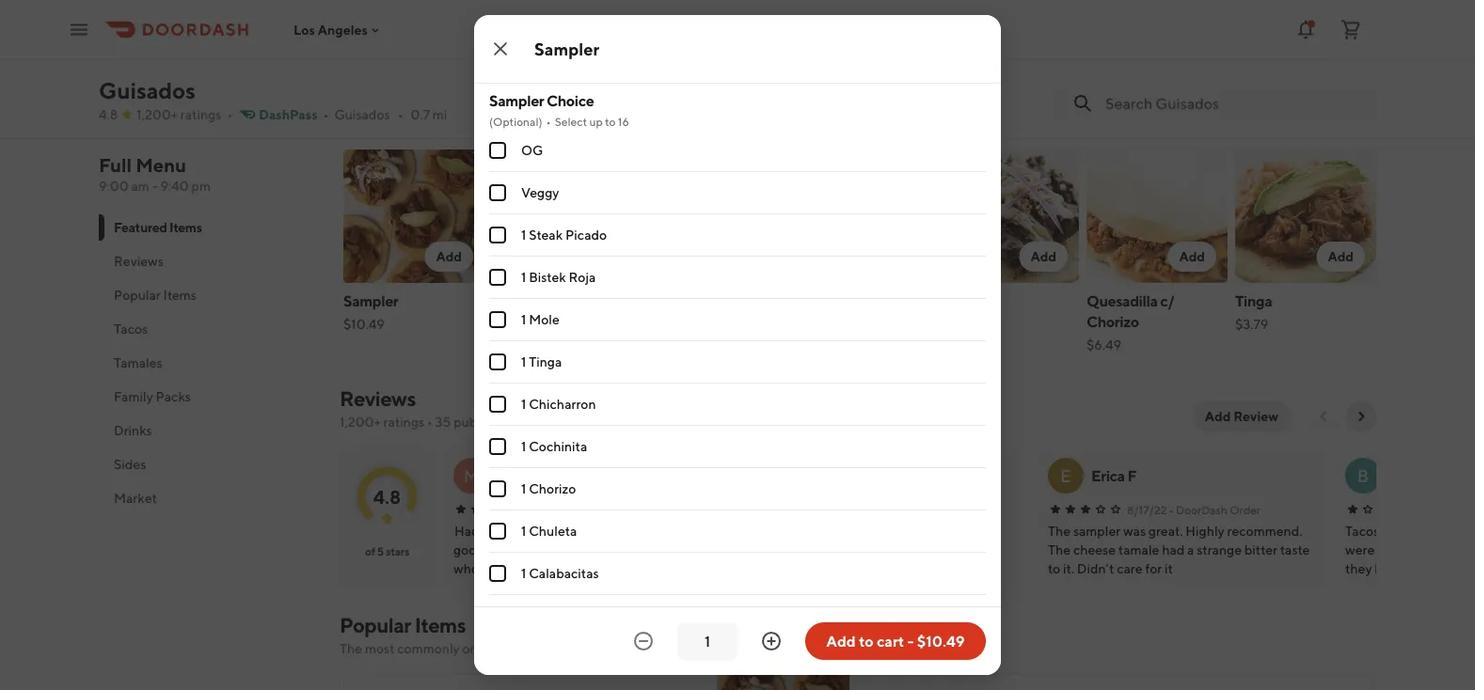 Task type: locate. For each thing, give the bounding box(es) containing it.
chorizo
[[1087, 313, 1139, 331], [529, 481, 576, 497]]

2 order from the left
[[930, 503, 961, 517]]

popular for popular items
[[114, 287, 161, 303]]

• doordash order
[[571, 503, 663, 517], [869, 503, 961, 517], [1169, 503, 1261, 517]]

0 horizontal spatial order
[[632, 503, 663, 517]]

$10.49 right cart
[[917, 633, 965, 651]]

ratings down reviews link
[[384, 414, 424, 430]]

pescado
[[641, 292, 697, 310]]

chicharron
[[529, 397, 596, 412]]

2 vertical spatial 4.8
[[373, 486, 401, 508]]

1 doordash from the left
[[578, 503, 630, 517]]

0 vertical spatial 1,200+
[[137, 2, 178, 18]]

mole image
[[938, 150, 1079, 283]]

• left '0.7'
[[398, 107, 403, 122]]

-
[[152, 178, 158, 194], [908, 633, 914, 651]]

popular items
[[114, 287, 197, 303]]

0 vertical spatial -
[[152, 178, 158, 194]]

16
[[618, 115, 629, 128]]

1 $3.79 from the left
[[492, 317, 525, 332]]

next image
[[1354, 409, 1369, 424]]

$3.79 up 1 tinga checkbox
[[492, 317, 525, 332]]

family packs
[[114, 389, 191, 405]]

1 for 1 tinga
[[521, 354, 526, 370]]

3 add button from the left
[[722, 242, 771, 272]]

1 left bistek
[[521, 270, 526, 285]]

1 vertical spatial guisados
[[99, 77, 196, 103]]

1 vertical spatial reviews
[[340, 387, 416, 411]]

1 Steak Picado checkbox
[[489, 227, 506, 244]]

1 right 1 mole checkbox at the left top
[[521, 312, 526, 327]]

0 vertical spatial ratings
[[180, 2, 221, 18]]

0.7
[[411, 107, 430, 122]]

0 vertical spatial tinga
[[1235, 292, 1272, 310]]

pm
[[191, 178, 211, 194]]

• right $$
[[120, 29, 126, 44]]

add button
[[425, 242, 473, 272], [573, 242, 622, 272], [722, 242, 771, 272], [871, 242, 919, 272], [1019, 242, 1068, 272], [1168, 242, 1216, 272], [1317, 242, 1365, 272]]

this
[[644, 641, 666, 657]]

sampler image left 1 steak picado 'checkbox'
[[343, 150, 485, 283]]

0 vertical spatial popular
[[114, 287, 161, 303]]

more
[[205, 88, 237, 103]]

1 horizontal spatial reviews
[[340, 387, 416, 411]]

0 horizontal spatial infatuation
[[382, 34, 466, 54]]

- inside full menu 9:00 am - 9:40 pm
[[152, 178, 158, 194]]

1,200+ ratings
[[137, 2, 221, 18]]

1 left steak on the top of page
[[521, 227, 526, 243]]

mole inside sampler choice group
[[529, 312, 560, 327]]

Item Search search field
[[1105, 93, 1361, 114]]

the left most
[[340, 641, 362, 657]]

1 vertical spatial $10.49
[[917, 633, 965, 651]]

guisados up the pricing & fees button
[[131, 29, 187, 44]]

quesadilla inside quesadilla c/ chorizo $6.49
[[1087, 292, 1158, 310]]

ratings down see more
[[180, 107, 221, 122]]

2 add button from the left
[[573, 242, 622, 272]]

6 add button from the left
[[1168, 242, 1216, 272]]

8 1 from the top
[[521, 524, 526, 539]]

the
[[351, 34, 379, 54], [534, 34, 563, 54], [340, 641, 362, 657]]

• doordash order right 8/17/22
[[1169, 503, 1261, 517]]

1 right 1 chuleta checkbox
[[521, 524, 526, 539]]

tinga down the 1 mole
[[529, 354, 562, 370]]

0 horizontal spatial reviews
[[114, 254, 164, 269]]

3 1 from the top
[[521, 312, 526, 327]]

1 vertical spatial quesadilla image
[[1243, 674, 1376, 691]]

1 horizontal spatial order
[[930, 503, 961, 517]]

the right los
[[351, 34, 379, 54]]

1 Mole checkbox
[[489, 311, 506, 328]]

4.8 up of 5 stars at bottom
[[373, 486, 401, 508]]

0 horizontal spatial chorizo
[[529, 481, 576, 497]]

quesadilla image
[[492, 150, 633, 283], [1243, 674, 1376, 691]]

1 right 1 calabacitas checkbox
[[521, 566, 526, 581]]

1 horizontal spatial infatuation
[[566, 34, 649, 54]]

featured items down 9:40
[[114, 220, 202, 235]]

1 horizontal spatial sampler image
[[717, 674, 851, 691]]

6 1 from the top
[[521, 439, 526, 454]]

add for pescado
[[733, 249, 759, 264]]

&
[[144, 55, 152, 71]]

0 horizontal spatial $10.49
[[343, 317, 385, 332]]

infatuation left pick
[[566, 34, 649, 54]]

0 vertical spatial mole
[[938, 292, 972, 310]]

1 1 from the top
[[521, 227, 526, 243]]

add for camarones
[[882, 249, 908, 264]]

tinga right c/
[[1235, 292, 1272, 310]]

the right caviar:
[[534, 34, 563, 54]]

featured down am
[[114, 220, 167, 235]]

1 horizontal spatial quesadilla image
[[1243, 674, 1376, 691]]

commonly
[[397, 641, 460, 657]]

2 vertical spatial ratings
[[384, 414, 424, 430]]

1,200+ up "$$ • guisados"
[[137, 2, 178, 18]]

1 steak picado
[[521, 227, 607, 243]]

OG checkbox
[[489, 142, 506, 159]]

doordash right 4/8/23
[[578, 503, 630, 517]]

erica
[[1091, 467, 1125, 485]]

5
[[377, 545, 384, 558]]

1 horizontal spatial to
[[859, 633, 874, 651]]

1 mole
[[521, 312, 560, 327]]

2 horizontal spatial • doordash order
[[1169, 503, 1261, 517]]

from
[[614, 641, 642, 657]]

0 horizontal spatial featured
[[114, 220, 167, 235]]

sampler choice (optional) • select up to 16
[[489, 92, 629, 128]]

items down 'reviews' button
[[163, 287, 197, 303]]

4.8 up $$
[[99, 2, 118, 18]]

0 horizontal spatial • doordash order
[[571, 503, 663, 517]]

add button for tinga
[[1317, 242, 1365, 272]]

add for quesadilla c/ chorizo
[[1179, 249, 1205, 264]]

add button for sampler
[[425, 242, 473, 272]]

e
[[1060, 466, 1072, 486]]

$10.49 up reviews link
[[343, 317, 385, 332]]

1 horizontal spatial doordash
[[876, 503, 928, 517]]

0 horizontal spatial doordash
[[578, 503, 630, 517]]

1 down reviews on the bottom left of the page
[[521, 439, 526, 454]]

popular up most
[[340, 613, 411, 638]]

items
[[439, 110, 497, 136], [169, 220, 202, 235], [163, 287, 197, 303], [415, 613, 466, 638]]

the inside popular items the most commonly ordered items and dishes from this store
[[340, 641, 362, 657]]

choice
[[547, 92, 594, 110]]

7 1 from the top
[[521, 481, 526, 497]]

popular up tacos
[[114, 287, 161, 303]]

2 doordash from the left
[[876, 503, 928, 517]]

order for e
[[1230, 503, 1261, 517]]

stars
[[386, 545, 409, 558]]

reviews up popular items
[[114, 254, 164, 269]]

3 • doordash order from the left
[[1169, 503, 1261, 517]]

• left 35
[[427, 414, 433, 430]]

1 vertical spatial ratings
[[180, 107, 221, 122]]

- inside 'add to cart - $10.49' button
[[908, 633, 914, 651]]

quesadilla for c/
[[1087, 292, 1158, 310]]

reviews inside "reviews 1,200+ ratings • 35 public reviews"
[[340, 387, 416, 411]]

0 vertical spatial to
[[605, 115, 616, 128]]

quesadilla left c/
[[1087, 292, 1158, 310]]

$6.49
[[1087, 337, 1122, 353]]

1 Chicharron checkbox
[[489, 396, 506, 413]]

popular inside button
[[114, 287, 161, 303]]

popular inside popular items the most commonly ordered items and dishes from this store
[[340, 613, 411, 638]]

1 vertical spatial featured items
[[114, 220, 202, 235]]

• left the select
[[546, 115, 551, 128]]

items inside heading
[[439, 110, 497, 136]]

1,200+ up "menu"
[[137, 107, 178, 122]]

tinga image
[[1235, 150, 1376, 283]]

- right am
[[152, 178, 158, 194]]

9 1 from the top
[[521, 566, 526, 581]]

sides
[[114, 457, 146, 472]]

items up commonly
[[415, 613, 466, 638]]

0 vertical spatial quesadilla image
[[492, 150, 633, 283]]

caviar:
[[480, 34, 531, 54]]

full
[[99, 154, 132, 176]]

7 add button from the left
[[1317, 242, 1365, 272]]

family packs button
[[99, 380, 317, 414]]

0 horizontal spatial quesadilla
[[492, 292, 563, 310]]

guisados left '0.7'
[[334, 107, 390, 122]]

pescado image
[[641, 150, 782, 283]]

featured items
[[340, 110, 497, 136], [114, 220, 202, 235]]

ratings for 1,200+ ratings •
[[180, 107, 221, 122]]

9:00
[[99, 178, 129, 194]]

featured items up "og" checkbox
[[340, 110, 497, 136]]

1 horizontal spatial $3.79
[[1235, 317, 1269, 332]]

$3.79 for tinga
[[1235, 317, 1269, 332]]

quesadilla for $3.79
[[492, 292, 563, 310]]

1 up reviews on the bottom left of the page
[[521, 397, 526, 412]]

sampler choice group
[[489, 90, 986, 691]]

doordash for e
[[1176, 503, 1228, 517]]

1 for 1 chuleta
[[521, 524, 526, 539]]

quesadilla up the 1 mole
[[492, 292, 563, 310]]

featured right dashpass •
[[340, 110, 435, 136]]

to left 16 in the left top of the page
[[605, 115, 616, 128]]

3 doordash from the left
[[1176, 503, 1228, 517]]

3 order from the left
[[1230, 503, 1261, 517]]

add button for quesadilla c/ chorizo
[[1168, 242, 1216, 272]]

0 horizontal spatial -
[[152, 178, 158, 194]]

x
[[469, 34, 477, 54]]

0 vertical spatial featured items
[[340, 110, 497, 136]]

1 horizontal spatial popular
[[340, 613, 411, 638]]

0 horizontal spatial tinga
[[529, 354, 562, 370]]

quesadilla c/ chorizo image
[[1087, 150, 1228, 283]]

roja
[[569, 270, 596, 285]]

1 quesadilla from the left
[[492, 292, 563, 310]]

• doordash order for m
[[571, 503, 663, 517]]

1 for 1 chorizo
[[521, 481, 526, 497]]

see more
[[179, 88, 237, 103]]

1 horizontal spatial quesadilla
[[1087, 292, 1158, 310]]

• doordash order for e
[[1169, 503, 1261, 517]]

1 right 1 tinga checkbox
[[521, 354, 526, 370]]

4.8 up full
[[99, 107, 118, 122]]

reviews
[[114, 254, 164, 269], [340, 387, 416, 411]]

m
[[463, 466, 479, 486]]

g
[[826, 467, 838, 485]]

1 horizontal spatial • doordash order
[[869, 503, 961, 517]]

0 horizontal spatial featured items
[[114, 220, 202, 235]]

2 $3.79 from the left
[[1235, 317, 1269, 332]]

infatuation left x at the left top
[[382, 34, 466, 54]]

alex g
[[794, 467, 838, 485]]

guisados for guisados
[[99, 77, 196, 103]]

$3.79 up review
[[1235, 317, 1269, 332]]

0 horizontal spatial sampler image
[[343, 150, 485, 283]]

• doordash order right 7/11/22
[[869, 503, 961, 517]]

guisados down the pricing & fees button
[[99, 77, 196, 103]]

previous image
[[1316, 409, 1331, 424]]

1 horizontal spatial tinga
[[1235, 292, 1272, 310]]

1 vertical spatial 1,200+
[[137, 107, 178, 122]]

1 horizontal spatial $10.49
[[917, 633, 965, 651]]

add review button
[[1194, 402, 1290, 432]]

order for m
[[632, 503, 663, 517]]

• doordash order right 4/8/23
[[571, 503, 663, 517]]

2 vertical spatial guisados
[[334, 107, 390, 122]]

4 add button from the left
[[871, 242, 919, 272]]

featured
[[340, 110, 435, 136], [114, 220, 167, 235]]

1 vertical spatial featured
[[114, 220, 167, 235]]

1 vertical spatial tinga
[[529, 354, 562, 370]]

ordered
[[462, 641, 510, 657]]

1 horizontal spatial chorizo
[[1087, 313, 1139, 331]]

doordash for m
[[578, 503, 630, 517]]

to left cart
[[859, 633, 874, 651]]

fees
[[155, 55, 183, 71]]

2 horizontal spatial doordash
[[1176, 503, 1228, 517]]

0 horizontal spatial $3.79
[[492, 317, 525, 332]]

dashpass
[[259, 107, 318, 122]]

$3.79
[[492, 317, 525, 332], [1235, 317, 1269, 332]]

2 vertical spatial 1,200+
[[340, 414, 381, 430]]

sampler image
[[343, 150, 485, 283], [717, 674, 851, 691]]

0 horizontal spatial to
[[605, 115, 616, 128]]

2 horizontal spatial order
[[1230, 503, 1261, 517]]

0 vertical spatial sampler image
[[343, 150, 485, 283]]

1 add button from the left
[[425, 242, 473, 272]]

1 vertical spatial mole
[[529, 312, 560, 327]]

reviews
[[493, 414, 539, 430]]

2 1 from the top
[[521, 270, 526, 285]]

1 calabacitas
[[521, 566, 599, 581]]

featured items heading
[[340, 108, 497, 138]]

0 items, open order cart image
[[1340, 18, 1362, 41]]

1 right 1 chorizo option on the bottom of the page
[[521, 481, 526, 497]]

1 vertical spatial popular
[[340, 613, 411, 638]]

see
[[179, 88, 202, 103]]

1 Cochinita checkbox
[[489, 438, 506, 455]]

1,200+
[[137, 2, 178, 18], [137, 107, 178, 122], [340, 414, 381, 430]]

notification bell image
[[1295, 18, 1317, 41]]

doordash right 8/17/22
[[1176, 503, 1228, 517]]

0 vertical spatial chorizo
[[1087, 313, 1139, 331]]

$3.79 inside the quesadilla $3.79
[[492, 317, 525, 332]]

chorizo up 4/8/23
[[529, 481, 576, 497]]

add to cart - $10.49
[[826, 633, 965, 651]]

•
[[120, 29, 126, 44], [227, 107, 233, 122], [323, 107, 329, 122], [398, 107, 403, 122], [546, 115, 551, 128], [427, 414, 433, 430], [571, 503, 576, 517], [869, 503, 874, 517], [1169, 503, 1174, 517]]

4 1 from the top
[[521, 354, 526, 370]]

add for tinga
[[1328, 249, 1354, 264]]

doordash right 7/11/22
[[876, 503, 928, 517]]

0 horizontal spatial mole
[[529, 312, 560, 327]]

1 for 1 mole
[[521, 312, 526, 327]]

reviews down sampler $10.49 on the left
[[340, 387, 416, 411]]

sampler $10.49
[[343, 292, 398, 332]]

$10.49 inside button
[[917, 633, 965, 651]]

- right cart
[[908, 633, 914, 651]]

items inside popular items the most commonly ordered items and dishes from this store
[[415, 613, 466, 638]]

1 vertical spatial to
[[859, 633, 874, 651]]

2 quesadilla from the left
[[1087, 292, 1158, 310]]

ratings up fees
[[180, 2, 221, 18]]

packs
[[156, 389, 191, 405]]

0 vertical spatial 4.8
[[99, 2, 118, 18]]

0 vertical spatial reviews
[[114, 254, 164, 269]]

b
[[1357, 466, 1369, 486]]

1
[[521, 227, 526, 243], [521, 270, 526, 285], [521, 312, 526, 327], [521, 354, 526, 370], [521, 397, 526, 412], [521, 439, 526, 454], [521, 481, 526, 497], [521, 524, 526, 539], [521, 566, 526, 581]]

reviews inside button
[[114, 254, 164, 269]]

1,200+ down reviews link
[[340, 414, 381, 430]]

1 order from the left
[[632, 503, 663, 517]]

1 horizontal spatial featured
[[340, 110, 435, 136]]

vegetarian
[[751, 542, 814, 558]]

5 1 from the top
[[521, 397, 526, 412]]

• down more
[[227, 107, 233, 122]]

1 • doordash order from the left
[[571, 503, 663, 517]]

1 vertical spatial chorizo
[[529, 481, 576, 497]]

0 horizontal spatial quesadilla image
[[492, 150, 633, 283]]

tamales
[[114, 355, 162, 371]]

0 vertical spatial $10.49
[[343, 317, 385, 332]]

2 • doordash order from the left
[[869, 503, 961, 517]]

sampler image down increase quantity by 1 image
[[717, 674, 851, 691]]

1 horizontal spatial -
[[908, 633, 914, 651]]

items up "og" checkbox
[[439, 110, 497, 136]]

$$ • guisados
[[99, 29, 187, 44]]

pricing & fees
[[99, 55, 183, 71]]

5 add button from the left
[[1019, 242, 1068, 272]]

0 horizontal spatial popular
[[114, 287, 161, 303]]

$3.79 inside tinga $3.79
[[1235, 317, 1269, 332]]

chorizo up '$6.49'
[[1087, 313, 1139, 331]]

1 vertical spatial -
[[908, 633, 914, 651]]

(optional)
[[489, 115, 542, 128]]

cochinita
[[529, 439, 587, 454]]

0 vertical spatial featured
[[340, 110, 435, 136]]



Task type: describe. For each thing, give the bounding box(es) containing it.
to inside button
[[859, 633, 874, 651]]

popular for popular items the most commonly ordered items and dishes from this store
[[340, 613, 411, 638]]

tacos
[[114, 321, 148, 337]]

add inside "button"
[[1205, 409, 1231, 424]]

pricing & fees button
[[99, 54, 202, 72]]

previous button of carousel image
[[1316, 116, 1331, 131]]

1 Tinga checkbox
[[489, 354, 506, 371]]

Veggy checkbox
[[489, 184, 506, 201]]

c/
[[1160, 292, 1175, 310]]

1 horizontal spatial mole
[[938, 292, 972, 310]]

camarones
[[789, 292, 865, 310]]

add button for mole
[[1019, 242, 1068, 272]]

review
[[1234, 409, 1279, 424]]

a
[[762, 466, 775, 486]]

public
[[454, 414, 491, 430]]

8/17/22
[[1127, 503, 1167, 517]]

1,200+ for 1,200+ ratings
[[137, 2, 178, 18]]

popular items button
[[99, 278, 317, 312]]

tinga $3.79
[[1235, 292, 1272, 332]]

drinks button
[[99, 414, 317, 448]]

• right 7/11/22
[[869, 503, 874, 517]]

doordash for a
[[876, 503, 928, 517]]

los angeles
[[294, 22, 368, 37]]

market
[[114, 491, 157, 506]]

steak
[[529, 227, 563, 243]]

popular items the most commonly ordered items and dishes from this store
[[340, 613, 699, 657]]

up
[[589, 115, 603, 128]]

tamales button
[[99, 346, 317, 380]]

decrease quantity by 1 image
[[632, 630, 655, 653]]

add to cart - $10.49 button
[[805, 623, 986, 660]]

1 chorizo
[[521, 481, 576, 497]]

• inside "reviews 1,200+ ratings • 35 public reviews"
[[427, 414, 433, 430]]

1 vertical spatial 4.8
[[99, 107, 118, 122]]

quesadilla $3.79
[[492, 292, 563, 332]]

sampler dialog
[[474, 0, 1001, 691]]

menu
[[136, 154, 186, 176]]

1 Bistek Roja checkbox
[[489, 269, 506, 286]]

items inside button
[[163, 287, 197, 303]]

• inside sampler choice (optional) • select up to 16
[[546, 115, 551, 128]]

reviews button
[[99, 245, 317, 278]]

1,200+ ratings •
[[137, 107, 233, 122]]

og
[[521, 143, 543, 158]]

add button for camarones
[[871, 242, 919, 272]]

alex
[[794, 467, 824, 485]]

family
[[114, 389, 153, 405]]

sampler inside sampler choice (optional) • select up to 16
[[489, 92, 544, 110]]

marlene h
[[497, 467, 566, 485]]

1 vertical spatial sampler image
[[717, 674, 851, 691]]

marlene
[[497, 467, 552, 485]]

tacos button
[[99, 312, 317, 346]]

add review
[[1205, 409, 1279, 424]]

1 Chuleta checkbox
[[489, 523, 506, 540]]

see more button
[[100, 81, 316, 111]]

tinga inside sampler choice group
[[529, 354, 562, 370]]

1,200+ inside "reviews 1,200+ ratings • 35 public reviews"
[[340, 414, 381, 430]]

add for sampler
[[436, 249, 462, 264]]

reviews for reviews
[[114, 254, 164, 269]]

next button of carousel image
[[1354, 116, 1369, 131]]

$$
[[99, 29, 114, 44]]

ratings for 1,200+ ratings
[[180, 2, 221, 18]]

angeles
[[318, 22, 368, 37]]

• right 8/17/22
[[1169, 503, 1174, 517]]

dashpass •
[[259, 107, 329, 122]]

1 Chorizo checkbox
[[489, 481, 506, 498]]

close sampler image
[[489, 38, 512, 60]]

0 vertical spatial guisados
[[131, 29, 187, 44]]

items up 'reviews' button
[[169, 220, 202, 235]]

reviews 1,200+ ratings • 35 public reviews
[[340, 387, 539, 430]]

sides button
[[99, 448, 317, 482]]

add for mole
[[1031, 249, 1057, 264]]

9:40
[[160, 178, 189, 194]]

market button
[[99, 482, 317, 516]]

cart
[[877, 633, 904, 651]]

order for a
[[930, 503, 961, 517]]

1 horizontal spatial featured items
[[340, 110, 497, 136]]

featured inside heading
[[340, 110, 435, 136]]

the infatuation x caviar: the infatuation pick
[[351, 34, 684, 54]]

guisados • 0.7 mi
[[334, 107, 447, 122]]

pricing
[[99, 55, 141, 71]]

1 infatuation from the left
[[382, 34, 466, 54]]

add button for pescado
[[722, 242, 771, 272]]

1 for 1 steak picado
[[521, 227, 526, 243]]

and
[[548, 641, 570, 657]]

pick
[[652, 34, 684, 54]]

bistek
[[529, 270, 566, 285]]

• doordash order for a
[[869, 503, 961, 517]]

• right 4/8/23
[[571, 503, 576, 517]]

2 infatuation from the left
[[566, 34, 649, 54]]

f
[[1128, 467, 1137, 485]]

add for quesadilla
[[585, 249, 611, 264]]

1,200+ for 1,200+ ratings •
[[137, 107, 178, 122]]

camarones image
[[789, 150, 930, 283]]

• right dashpass
[[323, 107, 329, 122]]

dishes
[[573, 641, 611, 657]]

1 chicharron
[[521, 397, 596, 412]]

1 for 1 calabacitas
[[521, 566, 526, 581]]

erica f
[[1091, 467, 1137, 485]]

$10.49 inside sampler $10.49
[[343, 317, 385, 332]]

picado
[[565, 227, 607, 243]]

Current quantity is 1 number field
[[689, 631, 726, 652]]

chorizo inside quesadilla c/ chorizo $6.49
[[1087, 313, 1139, 331]]

$3.79 for quesadilla
[[492, 317, 525, 332]]

store
[[669, 641, 699, 657]]

open menu image
[[68, 18, 90, 41]]

add inside button
[[826, 633, 856, 651]]

1 tinga
[[521, 354, 562, 370]]

calabacitas
[[529, 566, 599, 581]]

reviews link
[[340, 387, 416, 411]]

add button for quesadilla
[[573, 242, 622, 272]]

mi
[[433, 107, 447, 122]]

1 cochinita
[[521, 439, 587, 454]]

35
[[435, 414, 451, 430]]

ratings inside "reviews 1,200+ ratings • 35 public reviews"
[[384, 414, 424, 430]]

1 for 1 bistek roja
[[521, 270, 526, 285]]

1 for 1 cochinita
[[521, 439, 526, 454]]

chuleta
[[529, 524, 577, 539]]

reviews for reviews 1,200+ ratings • 35 public reviews
[[340, 387, 416, 411]]

to inside sampler choice (optional) • select up to 16
[[605, 115, 616, 128]]

increase quantity by 1 image
[[760, 630, 783, 653]]

los angeles button
[[294, 22, 383, 37]]

am
[[131, 178, 149, 194]]

7/11/22
[[830, 503, 867, 517]]

vegetarian button
[[751, 541, 814, 560]]

1 Calabacitas checkbox
[[489, 565, 506, 582]]

1 for 1 chicharron
[[521, 397, 526, 412]]

chorizo inside sampler choice group
[[529, 481, 576, 497]]

h
[[554, 467, 566, 485]]

4/8/23
[[533, 503, 569, 517]]

items
[[513, 641, 545, 657]]

los
[[294, 22, 315, 37]]

quesadilla c/ chorizo $6.49
[[1087, 292, 1175, 353]]

guisados for guisados • 0.7 mi
[[334, 107, 390, 122]]



Task type: vqa. For each thing, say whether or not it's contained in the screenshot.
the - to the left
yes



